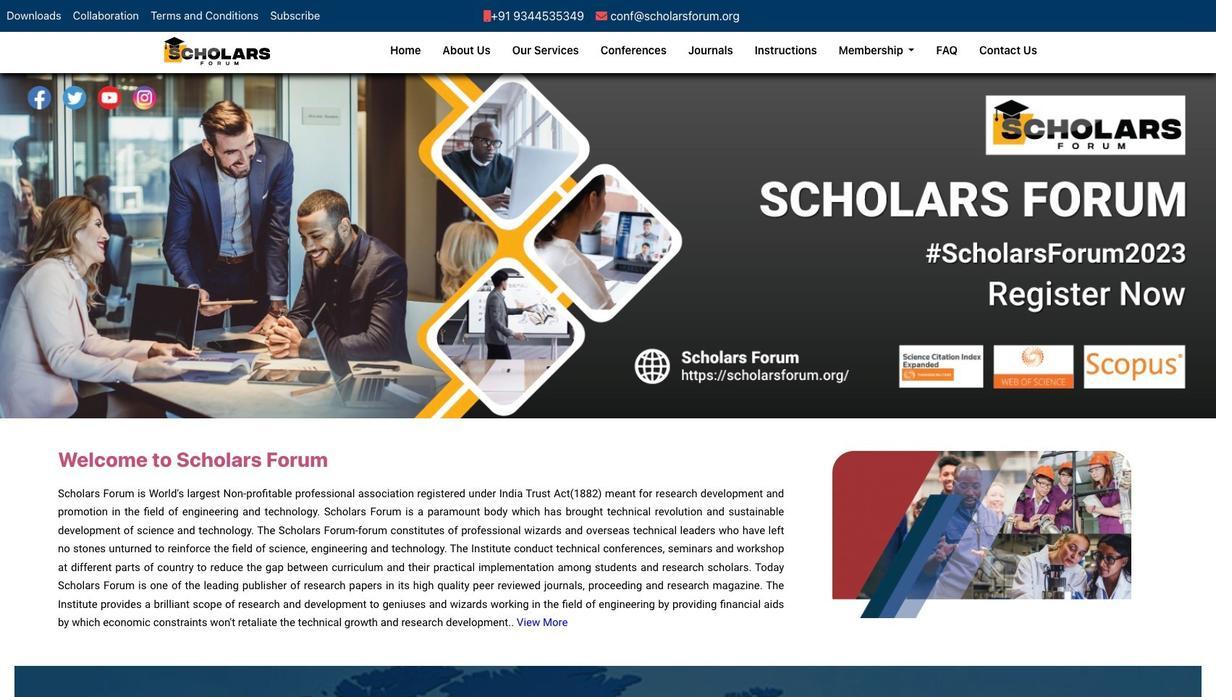 Task type: locate. For each thing, give the bounding box(es) containing it.
mobile image
[[484, 10, 491, 22]]



Task type: vqa. For each thing, say whether or not it's contained in the screenshot.
envelope image
yes



Task type: describe. For each thing, give the bounding box(es) containing it.
envelope image
[[596, 10, 608, 22]]



